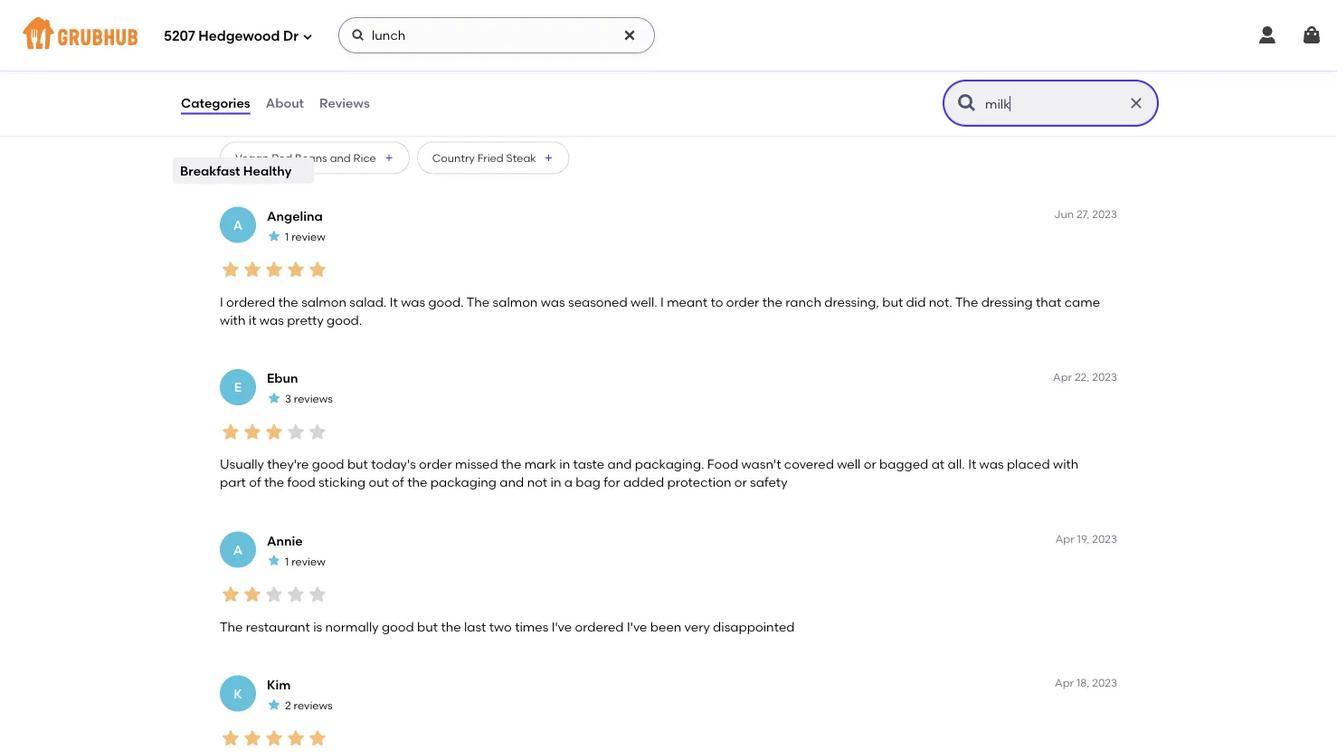 Task type: describe. For each thing, give the bounding box(es) containing it.
breakfast
[[180, 163, 240, 178]]

categories
[[181, 95, 250, 111]]

3
[[285, 392, 291, 406]]

wasn't
[[742, 457, 782, 472]]

2 2 from the top
[[285, 699, 291, 712]]

ebun
[[267, 371, 298, 386]]

2 salmon from the left
[[493, 294, 538, 309]]

taste
[[574, 457, 605, 472]]

5207 hedgewood dr
[[164, 28, 299, 44]]

kim
[[267, 677, 291, 693]]

all.
[[948, 457, 966, 472]]

came
[[1065, 294, 1101, 309]]

apr 18, 2023
[[1056, 677, 1118, 690]]

about
[[266, 95, 304, 111]]

red
[[272, 151, 292, 164]]

1 vertical spatial good
[[382, 619, 414, 634]]

angelina
[[267, 208, 323, 224]]

two
[[489, 619, 512, 634]]

that
[[1036, 294, 1062, 309]]

1 horizontal spatial svg image
[[1257, 24, 1279, 46]]

1 horizontal spatial svg image
[[623, 28, 637, 43]]

1 2 reviews from the top
[[285, 28, 333, 41]]

part
[[220, 475, 246, 490]]

covered
[[785, 457, 835, 472]]

vegan red beans and rice button
[[220, 142, 410, 174]]

Search Hideaway Kitchen & Bar search field
[[984, 95, 1123, 112]]

food
[[708, 457, 739, 472]]

Search for food, convenience, alcohol... search field
[[339, 17, 655, 53]]

usually
[[220, 457, 264, 472]]

and inside button
[[330, 151, 351, 164]]

dr
[[283, 28, 299, 44]]

normally
[[325, 619, 379, 634]]

search icon image
[[957, 92, 979, 114]]

1 i've from the left
[[552, 619, 572, 634]]

today's
[[371, 457, 416, 472]]

the left ranch
[[763, 294, 783, 309]]

annie
[[267, 533, 303, 549]]

2023 for the restaurant is normally good but the last two times i've ordered i've been very disappointed
[[1093, 533, 1118, 546]]

main navigation navigation
[[0, 0, 1338, 71]]

last
[[464, 619, 486, 634]]

for
[[604, 475, 621, 490]]

not.
[[929, 294, 953, 309]]

rice
[[354, 151, 376, 164]]

1 horizontal spatial ordered
[[575, 619, 624, 634]]

19,
[[1078, 533, 1090, 546]]

steak
[[507, 151, 536, 164]]

well
[[838, 457, 861, 472]]

the down 'they're'
[[264, 475, 284, 490]]

ordered inside i ordered the salmon salad. it was good. the salmon was seasoned well. i meant to order the ranch dressing, but did not. the dressing that came with it was pretty good.
[[226, 294, 275, 309]]

placed
[[1007, 457, 1051, 472]]

order inside i ordered the salmon salad. it was good. the salmon was seasoned well. i meant to order the ranch dressing, but did not. the dressing that came with it was pretty good.
[[727, 294, 760, 309]]

bsck
[[365, 92, 394, 107]]

1 vertical spatial in
[[551, 475, 562, 490]]

did
[[907, 294, 926, 309]]

reviews button
[[319, 71, 371, 136]]

vegan red beans and rice
[[235, 151, 376, 164]]

good inside usually they're good but today's order missed the mark in taste and packaging. food wasn't covered well or bagged at all. it was placed with part of the food sticking out of the packaging and not in a bag for added protection or safety
[[312, 457, 344, 472]]

27,
[[1077, 208, 1090, 221]]

very
[[685, 619, 710, 634]]

4 2023 from the top
[[1093, 677, 1118, 690]]

bagged
[[880, 457, 929, 472]]

plus icon image for country fried steak
[[544, 152, 555, 163]]

0 horizontal spatial good.
[[327, 312, 362, 328]]

fried
[[478, 151, 504, 164]]

apr 22, 2023
[[1054, 370, 1118, 383]]

but inside i ordered the salmon salad. it was good. the salmon was seasoned well. i meant to order the ranch dressing, but did not. the dressing that came with it was pretty good.
[[883, 294, 904, 309]]

3 reviews
[[285, 392, 333, 406]]

country
[[432, 151, 475, 164]]

5207
[[164, 28, 195, 44]]

very
[[220, 92, 247, 107]]

k
[[234, 686, 242, 702]]

1 i from the left
[[220, 294, 223, 309]]

protection
[[668, 475, 732, 490]]

categories button
[[180, 71, 251, 136]]

0 horizontal spatial to
[[331, 92, 343, 107]]

is
[[313, 619, 322, 634]]

vegan
[[235, 151, 269, 164]]

bag
[[576, 475, 601, 490]]

1 review for annie
[[285, 555, 326, 568]]

the up pretty on the top left of page
[[278, 294, 299, 309]]

ordered:
[[242, 123, 287, 136]]

2 i from the left
[[661, 294, 664, 309]]

the down today's
[[407, 475, 428, 490]]

was right salad.
[[401, 294, 426, 309]]

0 horizontal spatial the
[[220, 619, 243, 634]]

review for angelina
[[292, 230, 326, 243]]

3 reviews from the top
[[294, 699, 333, 712]]

out
[[369, 475, 389, 490]]

reviews for intend
[[294, 28, 333, 41]]

1 for angelina
[[285, 230, 289, 243]]

food
[[288, 475, 316, 490]]

country fried steak button
[[417, 142, 570, 174]]

e
[[234, 380, 242, 395]]

apr for usually they're good but today's order missed the mark in taste and packaging. food wasn't covered well or bagged at all. it was placed with part of the food sticking out of the packaging and not in a bag for added protection or safety
[[1054, 370, 1073, 383]]

added
[[624, 475, 665, 490]]

2 vertical spatial and
[[500, 475, 524, 490]]

a
[[565, 475, 573, 490]]

country fried steak
[[432, 151, 536, 164]]

the left last
[[441, 619, 461, 634]]

with inside usually they're good but today's order missed the mark in taste and packaging. food wasn't covered well or bagged at all. it was placed with part of the food sticking out of the packaging and not in a bag for added protection or safety
[[1054, 457, 1079, 472]]

good,
[[250, 92, 285, 107]]

well.
[[631, 294, 658, 309]]

sticking
[[319, 475, 366, 490]]

1 horizontal spatial the
[[467, 294, 490, 309]]

healthy
[[243, 163, 292, 178]]

1 2 from the top
[[285, 28, 291, 41]]

1 of from the left
[[249, 475, 261, 490]]

was left seasoned
[[541, 294, 565, 309]]

a for angelina
[[233, 217, 243, 232]]

1 salmon from the left
[[302, 294, 347, 309]]



Task type: vqa. For each thing, say whether or not it's contained in the screenshot.
Give at top right
no



Task type: locate. For each thing, give the bounding box(es) containing it.
i
[[220, 294, 223, 309], [661, 294, 664, 309]]

1 horizontal spatial and
[[500, 475, 524, 490]]

disappointed
[[713, 619, 795, 634]]

18,
[[1077, 677, 1090, 690]]

1 review from the top
[[292, 230, 326, 243]]

22,
[[1075, 370, 1090, 383]]

ordered
[[226, 294, 275, 309], [575, 619, 624, 634]]

0 vertical spatial 1 review
[[285, 230, 326, 243]]

or right "well"
[[864, 457, 877, 472]]

and left rice
[[330, 151, 351, 164]]

2 2 reviews from the top
[[285, 699, 333, 712]]

good. right salad.
[[429, 294, 464, 309]]

2023 for usually they're good but today's order missed the mark in taste and packaging. food wasn't covered well or bagged at all. it was placed with part of the food sticking out of the packaging and not in a bag for added protection or safety
[[1093, 370, 1118, 383]]

a down breakfast healthy
[[233, 217, 243, 232]]

salad.
[[350, 294, 387, 309]]

0 horizontal spatial plus icon image
[[384, 152, 394, 163]]

missed
[[455, 457, 499, 472]]

svg image
[[1257, 24, 1279, 46], [351, 28, 366, 43]]

0 vertical spatial 2 reviews
[[285, 28, 333, 41]]

was inside usually they're good but today's order missed the mark in taste and packaging. food wasn't covered well or bagged at all. it was placed with part of the food sticking out of the packaging and not in a bag for added protection or safety
[[980, 457, 1004, 472]]

1 vertical spatial a
[[233, 542, 243, 557]]

0 vertical spatial with
[[220, 312, 246, 328]]

or down "food"
[[735, 475, 748, 490]]

2 plus icon image from the left
[[544, 152, 555, 163]]

1 horizontal spatial but
[[417, 619, 438, 634]]

1 horizontal spatial to
[[711, 294, 724, 309]]

2 vertical spatial apr
[[1056, 677, 1075, 690]]

order up "packaging"
[[419, 457, 452, 472]]

1 vertical spatial ordered
[[575, 619, 624, 634]]

1 horizontal spatial it
[[969, 457, 977, 472]]

0 horizontal spatial svg image
[[351, 28, 366, 43]]

apr left "19,"
[[1056, 533, 1075, 546]]

1 reviews from the top
[[294, 28, 333, 41]]

2023 right 27,
[[1093, 208, 1118, 221]]

the left "mark"
[[502, 457, 522, 472]]

review down annie
[[292, 555, 326, 568]]

1 vertical spatial reviews
[[294, 392, 333, 406]]

i ordered the salmon salad. it was good. the salmon was seasoned well. i meant to order the ranch dressing, but did not. the dressing that came with it was pretty good.
[[220, 294, 1101, 328]]

1 horizontal spatial or
[[864, 457, 877, 472]]

it right salad.
[[390, 294, 398, 309]]

2023 right "19,"
[[1093, 533, 1118, 546]]

ordered up it
[[226, 294, 275, 309]]

0 vertical spatial in
[[560, 457, 570, 472]]

to right meant
[[711, 294, 724, 309]]

reviews
[[294, 28, 333, 41], [294, 392, 333, 406], [294, 699, 333, 712]]

to
[[331, 92, 343, 107], [711, 294, 724, 309]]

1 a from the top
[[233, 217, 243, 232]]

about button
[[265, 71, 305, 136]]

plus icon image right rice
[[384, 152, 394, 163]]

jim ordered:
[[220, 123, 287, 136]]

to inside i ordered the salmon salad. it was good. the salmon was seasoned well. i meant to order the ranch dressing, but did not. the dressing that came with it was pretty good.
[[711, 294, 724, 309]]

2
[[285, 28, 291, 41], [285, 699, 291, 712]]

2 vertical spatial but
[[417, 619, 438, 634]]

order right meant
[[727, 294, 760, 309]]

it inside usually they're good but today's order missed the mark in taste and packaging. food wasn't covered well or bagged at all. it was placed with part of the food sticking out of the packaging and not in a bag for added protection or safety
[[969, 457, 977, 472]]

order
[[727, 294, 760, 309], [419, 457, 452, 472]]

breakfast healthy tab
[[180, 161, 307, 180]]

was right it
[[260, 312, 284, 328]]

i've
[[552, 619, 572, 634], [627, 619, 648, 634]]

intend
[[288, 92, 327, 107]]

1 vertical spatial 2
[[285, 699, 291, 712]]

in left a
[[551, 475, 562, 490]]

2 horizontal spatial svg image
[[1302, 24, 1323, 46]]

0 vertical spatial but
[[883, 294, 904, 309]]

hedgewood
[[199, 28, 280, 44]]

1 down annie
[[285, 555, 289, 568]]

2 reviews from the top
[[294, 392, 333, 406]]

1 vertical spatial but
[[348, 457, 368, 472]]

2 of from the left
[[392, 475, 404, 490]]

1 vertical spatial 1
[[285, 555, 289, 568]]

2 2023 from the top
[[1093, 370, 1118, 383]]

0 horizontal spatial salmon
[[302, 294, 347, 309]]

reviews right 3
[[294, 392, 333, 406]]

apr
[[1054, 370, 1073, 383], [1056, 533, 1075, 546], [1056, 677, 1075, 690]]

jun 27, 2023
[[1055, 208, 1118, 221]]

jim
[[220, 123, 240, 136]]

very good, intend to go bsck
[[220, 92, 394, 107]]

of
[[249, 475, 261, 490], [392, 475, 404, 490]]

they're
[[267, 457, 309, 472]]

the
[[467, 294, 490, 309], [956, 294, 979, 309], [220, 619, 243, 634]]

reviews
[[320, 95, 370, 111]]

0 vertical spatial good
[[312, 457, 344, 472]]

2023 for i ordered the salmon salad. it was good. the salmon was seasoned well. i meant to order the ranch dressing, but did not. the dressing that came with it was pretty good.
[[1093, 208, 1118, 221]]

salmon up pretty on the top left of page
[[302, 294, 347, 309]]

2 a from the top
[[233, 542, 243, 557]]

0 horizontal spatial but
[[348, 457, 368, 472]]

restaurant
[[246, 619, 310, 634]]

to left go
[[331, 92, 343, 107]]

been
[[651, 619, 682, 634]]

1 horizontal spatial good
[[382, 619, 414, 634]]

2 reviews
[[285, 28, 333, 41], [285, 699, 333, 712]]

1 vertical spatial to
[[711, 294, 724, 309]]

jun
[[1055, 208, 1075, 221]]

1 horizontal spatial order
[[727, 294, 760, 309]]

1 for annie
[[285, 555, 289, 568]]

0 vertical spatial a
[[233, 217, 243, 232]]

0 vertical spatial to
[[331, 92, 343, 107]]

1 vertical spatial and
[[608, 457, 632, 472]]

1 vertical spatial review
[[292, 555, 326, 568]]

svg image
[[1302, 24, 1323, 46], [623, 28, 637, 43], [302, 31, 313, 42]]

good. down salad.
[[327, 312, 362, 328]]

3 2023 from the top
[[1093, 533, 1118, 546]]

good
[[312, 457, 344, 472], [382, 619, 414, 634]]

reviews for good
[[294, 392, 333, 406]]

good up sticking
[[312, 457, 344, 472]]

apr 19, 2023
[[1056, 533, 1118, 546]]

was right all.
[[980, 457, 1004, 472]]

0 horizontal spatial i
[[220, 294, 223, 309]]

reviews right 'k'
[[294, 699, 333, 712]]

plus icon image inside vegan red beans and rice button
[[384, 152, 394, 163]]

0 horizontal spatial and
[[330, 151, 351, 164]]

1 horizontal spatial plus icon image
[[544, 152, 555, 163]]

plus icon image
[[384, 152, 394, 163], [544, 152, 555, 163]]

apr left 22,
[[1054, 370, 1073, 383]]

go
[[346, 92, 362, 107]]

1 down angelina
[[285, 230, 289, 243]]

packaging.
[[635, 457, 705, 472]]

review down angelina
[[292, 230, 326, 243]]

1 vertical spatial 1 review
[[285, 555, 326, 568]]

not
[[527, 475, 548, 490]]

0 horizontal spatial order
[[419, 457, 452, 472]]

with right placed
[[1054, 457, 1079, 472]]

2 1 from the top
[[285, 555, 289, 568]]

breakfast healthy
[[180, 163, 292, 178]]

0 horizontal spatial with
[[220, 312, 246, 328]]

1 vertical spatial or
[[735, 475, 748, 490]]

2 horizontal spatial and
[[608, 457, 632, 472]]

it inside i ordered the salmon salad. it was good. the salmon was seasoned well. i meant to order the ranch dressing, but did not. the dressing that came with it was pretty good.
[[390, 294, 398, 309]]

1 vertical spatial 2 reviews
[[285, 699, 333, 712]]

a left annie
[[233, 542, 243, 557]]

meant
[[667, 294, 708, 309]]

but inside usually they're good but today's order missed the mark in taste and packaging. food wasn't covered well or bagged at all. it was placed with part of the food sticking out of the packaging and not in a bag for added protection or safety
[[348, 457, 368, 472]]

of down today's
[[392, 475, 404, 490]]

1 horizontal spatial good.
[[429, 294, 464, 309]]

1 1 from the top
[[285, 230, 289, 243]]

pretty
[[287, 312, 324, 328]]

1 horizontal spatial of
[[392, 475, 404, 490]]

2023 right 22,
[[1093, 370, 1118, 383]]

good right the normally
[[382, 619, 414, 634]]

with inside i ordered the salmon salad. it was good. the salmon was seasoned well. i meant to order the ranch dressing, but did not. the dressing that came with it was pretty good.
[[220, 312, 246, 328]]

2 reviews up intend at top left
[[285, 28, 333, 41]]

2 1 review from the top
[[285, 555, 326, 568]]

but
[[883, 294, 904, 309], [348, 457, 368, 472], [417, 619, 438, 634]]

review
[[292, 230, 326, 243], [292, 555, 326, 568]]

a for annie
[[233, 542, 243, 557]]

mark
[[525, 457, 557, 472]]

2 right hedgewood
[[285, 28, 291, 41]]

2 horizontal spatial but
[[883, 294, 904, 309]]

0 vertical spatial and
[[330, 151, 351, 164]]

dressing
[[982, 294, 1033, 309]]

it right all.
[[969, 457, 977, 472]]

in up a
[[560, 457, 570, 472]]

salmon left seasoned
[[493, 294, 538, 309]]

1 vertical spatial good.
[[327, 312, 362, 328]]

1 review down annie
[[285, 555, 326, 568]]

0 horizontal spatial i've
[[552, 619, 572, 634]]

2 i've from the left
[[627, 619, 648, 634]]

safety
[[751, 475, 788, 490]]

times
[[515, 619, 549, 634]]

with left it
[[220, 312, 246, 328]]

ordered left been
[[575, 619, 624, 634]]

good.
[[429, 294, 464, 309], [327, 312, 362, 328]]

0 vertical spatial apr
[[1054, 370, 1073, 383]]

plus icon image inside country fried steak button
[[544, 152, 555, 163]]

1 vertical spatial order
[[419, 457, 452, 472]]

1 horizontal spatial with
[[1054, 457, 1079, 472]]

0 vertical spatial it
[[390, 294, 398, 309]]

2 reviews down kim
[[285, 699, 333, 712]]

1 horizontal spatial salmon
[[493, 294, 538, 309]]

and up for
[[608, 457, 632, 472]]

apr left "18,"
[[1056, 677, 1075, 690]]

2023 right "18,"
[[1093, 677, 1118, 690]]

1 1 review from the top
[[285, 230, 326, 243]]

0 vertical spatial review
[[292, 230, 326, 243]]

but left last
[[417, 619, 438, 634]]

1 vertical spatial apr
[[1056, 533, 1075, 546]]

0 horizontal spatial ordered
[[226, 294, 275, 309]]

plus icon image right steak
[[544, 152, 555, 163]]

beans
[[295, 151, 327, 164]]

0 vertical spatial order
[[727, 294, 760, 309]]

but left did
[[883, 294, 904, 309]]

0 horizontal spatial good
[[312, 457, 344, 472]]

salmon
[[302, 294, 347, 309], [493, 294, 538, 309]]

0 vertical spatial ordered
[[226, 294, 275, 309]]

0 horizontal spatial it
[[390, 294, 398, 309]]

was
[[401, 294, 426, 309], [541, 294, 565, 309], [260, 312, 284, 328], [980, 457, 1004, 472]]

a
[[233, 217, 243, 232], [233, 542, 243, 557]]

1 review down angelina
[[285, 230, 326, 243]]

and left not
[[500, 475, 524, 490]]

0 horizontal spatial or
[[735, 475, 748, 490]]

order inside usually they're good but today's order missed the mark in taste and packaging. food wasn't covered well or bagged at all. it was placed with part of the food sticking out of the packaging and not in a bag for added protection or safety
[[419, 457, 452, 472]]

review for annie
[[292, 555, 326, 568]]

the restaurant is normally good but the last two times i've ordered i've been very disappointed
[[220, 619, 795, 634]]

x icon image
[[1128, 94, 1146, 112]]

0 horizontal spatial svg image
[[302, 31, 313, 42]]

2 horizontal spatial the
[[956, 294, 979, 309]]

1 2023 from the top
[[1093, 208, 1118, 221]]

but up sticking
[[348, 457, 368, 472]]

0 vertical spatial reviews
[[294, 28, 333, 41]]

reviews up intend at top left
[[294, 28, 333, 41]]

1 review
[[285, 230, 326, 243], [285, 555, 326, 568]]

2 review from the top
[[292, 555, 326, 568]]

in
[[560, 457, 570, 472], [551, 475, 562, 490]]

plus icon image for vegan red beans and rice
[[384, 152, 394, 163]]

0 vertical spatial 1
[[285, 230, 289, 243]]

with
[[220, 312, 246, 328], [1054, 457, 1079, 472]]

0 vertical spatial 2
[[285, 28, 291, 41]]

1 plus icon image from the left
[[384, 152, 394, 163]]

seasoned
[[569, 294, 628, 309]]

at
[[932, 457, 945, 472]]

of right part
[[249, 475, 261, 490]]

i've left been
[[627, 619, 648, 634]]

dressing,
[[825, 294, 880, 309]]

usually they're good but today's order missed the mark in taste and packaging. food wasn't covered well or bagged at all. it was placed with part of the food sticking out of the packaging and not in a bag for added protection or safety
[[220, 457, 1079, 490]]

0 horizontal spatial of
[[249, 475, 261, 490]]

ranch
[[786, 294, 822, 309]]

1 vertical spatial it
[[969, 457, 977, 472]]

1 vertical spatial with
[[1054, 457, 1079, 472]]

1 review for angelina
[[285, 230, 326, 243]]

2 down kim
[[285, 699, 291, 712]]

2023
[[1093, 208, 1118, 221], [1093, 370, 1118, 383], [1093, 533, 1118, 546], [1093, 677, 1118, 690]]

0 vertical spatial good.
[[429, 294, 464, 309]]

1 horizontal spatial i've
[[627, 619, 648, 634]]

or
[[864, 457, 877, 472], [735, 475, 748, 490]]

0 vertical spatial or
[[864, 457, 877, 472]]

1 horizontal spatial i
[[661, 294, 664, 309]]

packaging
[[431, 475, 497, 490]]

i've right times
[[552, 619, 572, 634]]

it
[[249, 312, 257, 328]]

apr for the restaurant is normally good but the last two times i've ordered i've been very disappointed
[[1056, 533, 1075, 546]]

star icon image
[[267, 26, 282, 41], [220, 57, 242, 78], [242, 57, 263, 78], [263, 57, 285, 78], [285, 57, 307, 78], [307, 57, 329, 78], [267, 229, 282, 243], [220, 259, 242, 281], [242, 259, 263, 281], [263, 259, 285, 281], [285, 259, 307, 281], [307, 259, 329, 281], [267, 391, 282, 406], [220, 421, 242, 443], [242, 421, 263, 443], [263, 421, 285, 443], [285, 421, 307, 443], [307, 421, 329, 443], [267, 554, 282, 568], [220, 584, 242, 606], [242, 584, 263, 606], [263, 584, 285, 606], [285, 584, 307, 606], [307, 584, 329, 606], [267, 698, 282, 712], [220, 728, 242, 750], [242, 728, 263, 750], [263, 728, 285, 750], [285, 728, 307, 750], [307, 728, 329, 750]]

2 vertical spatial reviews
[[294, 699, 333, 712]]



